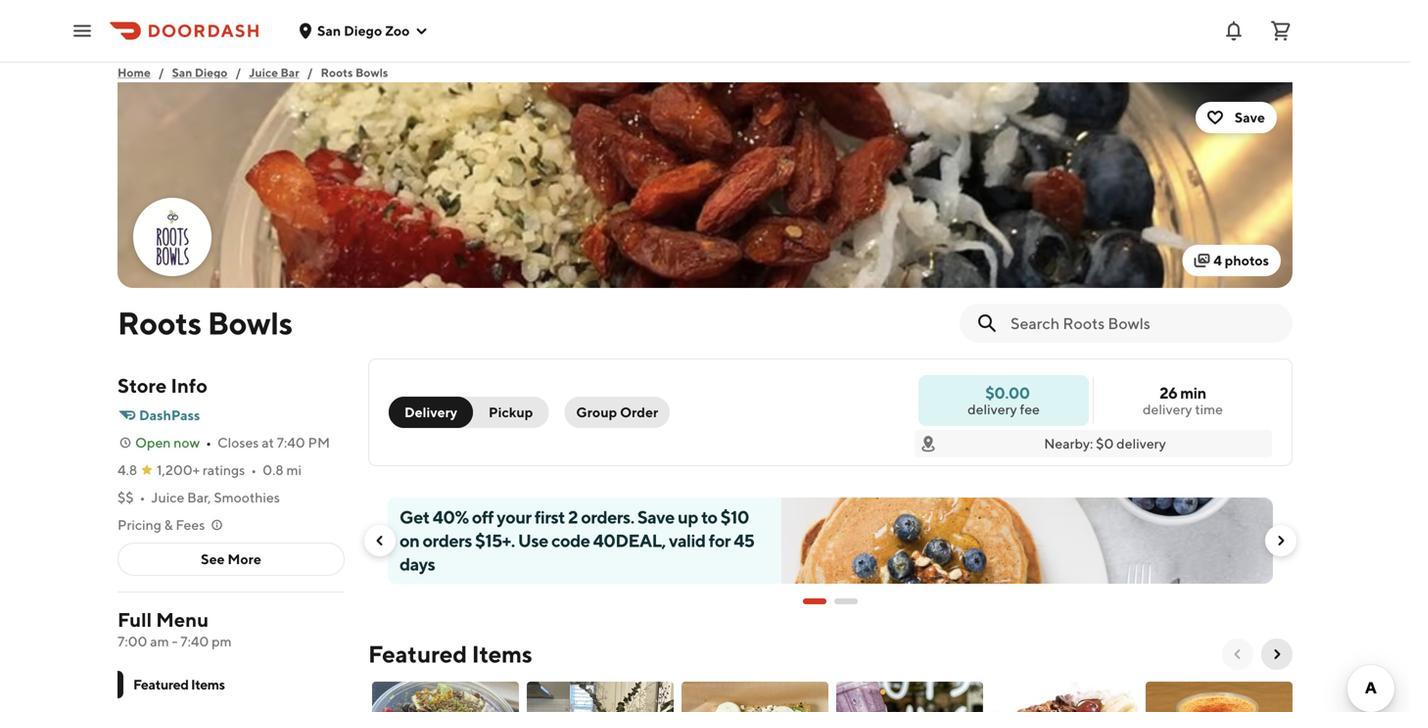 Task type: vqa. For each thing, say whether or not it's contained in the screenshot.
The Group
yes



Task type: describe. For each thing, give the bounding box(es) containing it.
0 items, open order cart image
[[1270, 19, 1293, 43]]

on
[[400, 530, 420, 551]]

delivery for 26
[[1143, 401, 1193, 417]]

see more button
[[119, 544, 344, 575]]

menu
[[156, 608, 209, 631]]

$0.00
[[986, 384, 1030, 402]]

4.8
[[118, 462, 137, 478]]

0 horizontal spatial bowls
[[208, 305, 293, 341]]

full
[[118, 608, 152, 631]]

store info
[[118, 374, 208, 397]]

zoo
[[385, 23, 410, 39]]

3 / from the left
[[307, 66, 313, 79]]

4
[[1214, 252, 1223, 268]]

bar
[[281, 66, 300, 79]]

0.8 mi
[[263, 462, 302, 478]]

orders.
[[581, 507, 635, 528]]

see
[[201, 551, 225, 567]]

-
[[172, 633, 178, 650]]

save button
[[1196, 102, 1278, 133]]

smoothies
[[214, 489, 280, 506]]

0 horizontal spatial •
[[140, 489, 145, 506]]

$$ • juice bar, smoothies
[[118, 489, 280, 506]]

home link
[[118, 63, 151, 82]]

delivery
[[405, 404, 458, 420]]

info
[[171, 374, 208, 397]]

1 horizontal spatial juice
[[249, 66, 278, 79]]

closes
[[217, 435, 259, 451]]

$10
[[721, 507, 750, 528]]

dashpass
[[139, 407, 200, 423]]

4 photos button
[[1183, 245, 1282, 276]]

delivery inside $0.00 delivery fee
[[968, 401, 1018, 417]]

full menu 7:00 am - 7:40 pm
[[118, 608, 232, 650]]

flu buster juice image
[[1146, 682, 1293, 712]]

26
[[1160, 384, 1178, 402]]

7:40 inside full menu 7:00 am - 7:40 pm
[[181, 633, 209, 650]]

pickup
[[489, 404, 533, 420]]

$$
[[118, 489, 134, 506]]

1 vertical spatial featured items
[[133, 677, 225, 693]]

45
[[734, 530, 755, 551]]

4 photos
[[1214, 252, 1270, 268]]

see more
[[201, 551, 261, 567]]

code
[[552, 530, 590, 551]]

group order button
[[565, 397, 670, 428]]

1 horizontal spatial diego
[[344, 23, 382, 39]]

2 / from the left
[[236, 66, 241, 79]]

at
[[262, 435, 274, 451]]

0 vertical spatial •
[[206, 435, 212, 451]]

mi
[[287, 462, 302, 478]]

1 vertical spatial next button of carousel image
[[1270, 647, 1286, 662]]

featured items heading
[[368, 639, 533, 670]]

san diego link
[[172, 63, 228, 82]]

0 horizontal spatial diego
[[195, 66, 228, 79]]

group order
[[577, 404, 659, 420]]

pricing & fees button
[[118, 515, 225, 535]]

pricing
[[118, 517, 162, 533]]

Pickup radio
[[462, 397, 549, 428]]

• closes at 7:40 pm
[[206, 435, 330, 451]]

orders
[[423, 530, 472, 551]]

to
[[702, 507, 718, 528]]

create your own bowl image
[[372, 682, 519, 712]]

san diego zoo
[[317, 23, 410, 39]]

nearby:
[[1045, 436, 1094, 452]]

open now
[[135, 435, 200, 451]]

get
[[400, 507, 430, 528]]

min
[[1181, 384, 1207, 402]]

0.8
[[263, 462, 284, 478]]

2 horizontal spatial •
[[251, 462, 257, 478]]

0 vertical spatial 7:40
[[277, 435, 305, 451]]

store
[[118, 374, 167, 397]]

photos
[[1225, 252, 1270, 268]]

1 vertical spatial juice
[[151, 489, 185, 506]]



Task type: locate. For each thing, give the bounding box(es) containing it.
roots up store info
[[118, 305, 202, 341]]

0 vertical spatial bowls
[[356, 66, 388, 79]]

1 horizontal spatial items
[[472, 640, 533, 668]]

open
[[135, 435, 171, 451]]

0 horizontal spatial /
[[159, 66, 164, 79]]

26 min delivery time
[[1143, 384, 1224, 417]]

use
[[518, 530, 549, 551]]

get 40% off your first 2 orders. save up to $10 on orders $15+.  use code 40deal, valid for 45 days
[[400, 507, 755, 575]]

/
[[159, 66, 164, 79], [236, 66, 241, 79], [307, 66, 313, 79]]

save inside button
[[1235, 109, 1266, 125]]

fees
[[176, 517, 205, 533]]

1 horizontal spatial bowls
[[356, 66, 388, 79]]

bowls up info at the bottom
[[208, 305, 293, 341]]

roots bowl image
[[527, 682, 674, 712]]

1 horizontal spatial san
[[317, 23, 341, 39]]

7:40 right -
[[181, 633, 209, 650]]

san diego zoo button
[[298, 23, 430, 39]]

featured up create your own bowl image
[[368, 640, 467, 668]]

1 vertical spatial roots
[[118, 305, 202, 341]]

roots bowls image
[[118, 82, 1293, 288], [135, 200, 210, 274]]

0 vertical spatial san
[[317, 23, 341, 39]]

1,200+ ratings •
[[157, 462, 257, 478]]

pricing & fees
[[118, 517, 205, 533]]

bowls
[[356, 66, 388, 79], [208, 305, 293, 341]]

days
[[400, 554, 435, 575]]

featured down the am at left
[[133, 677, 189, 693]]

featured items down -
[[133, 677, 225, 693]]

pm
[[212, 633, 232, 650]]

delivery left fee
[[968, 401, 1018, 417]]

save inside get 40% off your first 2 orders. save up to $10 on orders $15+.  use code 40deal, valid for 45 days
[[638, 507, 675, 528]]

up
[[678, 507, 699, 528]]

&
[[164, 517, 173, 533]]

7:40
[[277, 435, 305, 451], [181, 633, 209, 650]]

open menu image
[[71, 19, 94, 43]]

delivery left time at the bottom right of the page
[[1143, 401, 1193, 417]]

bowls down san diego zoo
[[356, 66, 388, 79]]

order methods option group
[[389, 397, 549, 428]]

roots bowls
[[118, 305, 293, 341]]

0 vertical spatial save
[[1235, 109, 1266, 125]]

•
[[206, 435, 212, 451], [251, 462, 257, 478], [140, 489, 145, 506]]

1 vertical spatial san
[[172, 66, 192, 79]]

previous button of carousel image
[[372, 533, 388, 549]]

juice up &
[[151, 489, 185, 506]]

2
[[568, 507, 578, 528]]

0 horizontal spatial san
[[172, 66, 192, 79]]

1 vertical spatial diego
[[195, 66, 228, 79]]

home / san diego / juice bar / roots bowls
[[118, 66, 388, 79]]

1 vertical spatial save
[[638, 507, 675, 528]]

order
[[620, 404, 659, 420]]

/ right home
[[159, 66, 164, 79]]

items down pm
[[191, 677, 225, 693]]

featured inside heading
[[368, 640, 467, 668]]

roots
[[321, 66, 353, 79], [118, 305, 202, 341]]

bankers hill bowl image
[[992, 682, 1139, 712]]

1 horizontal spatial featured items
[[368, 640, 533, 668]]

7:00
[[118, 633, 147, 650]]

san right home 'link'
[[172, 66, 192, 79]]

0 vertical spatial roots
[[321, 66, 353, 79]]

delivery inside 26 min delivery time
[[1143, 401, 1193, 417]]

1 vertical spatial items
[[191, 677, 225, 693]]

more
[[228, 551, 261, 567]]

$0.00 delivery fee
[[968, 384, 1040, 417]]

/ right bar
[[307, 66, 313, 79]]

0 horizontal spatial save
[[638, 507, 675, 528]]

1 horizontal spatial /
[[236, 66, 241, 79]]

1 vertical spatial 7:40
[[181, 633, 209, 650]]

40%
[[433, 507, 469, 528]]

diego left juice bar link
[[195, 66, 228, 79]]

off
[[472, 507, 494, 528]]

• left 0.8
[[251, 462, 257, 478]]

juice bar link
[[249, 63, 300, 82]]

diego left zoo
[[344, 23, 382, 39]]

juice left bar
[[249, 66, 278, 79]]

notification bell image
[[1223, 19, 1246, 43]]

valid
[[669, 530, 706, 551]]

• right now
[[206, 435, 212, 451]]

delivery for nearby:
[[1117, 436, 1167, 452]]

now
[[174, 435, 200, 451]]

40deal,
[[593, 530, 666, 551]]

time
[[1196, 401, 1224, 417]]

bar,
[[187, 489, 211, 506]]

0 vertical spatial diego
[[344, 23, 382, 39]]

1 horizontal spatial save
[[1235, 109, 1266, 125]]

roots toast image
[[682, 682, 829, 712]]

0 horizontal spatial juice
[[151, 489, 185, 506]]

items up create your own bowl image
[[472, 640, 533, 668]]

featured items
[[368, 640, 533, 668], [133, 677, 225, 693]]

save left up
[[638, 507, 675, 528]]

0 vertical spatial next button of carousel image
[[1274, 533, 1289, 549]]

ratings
[[203, 462, 245, 478]]

nearby: $0 delivery
[[1045, 436, 1167, 452]]

$0
[[1097, 436, 1114, 452]]

1 vertical spatial bowls
[[208, 305, 293, 341]]

1 horizontal spatial featured
[[368, 640, 467, 668]]

$15+.
[[475, 530, 515, 551]]

• right $$
[[140, 489, 145, 506]]

1,200+
[[157, 462, 200, 478]]

first
[[535, 507, 565, 528]]

your
[[497, 507, 532, 528]]

0 horizontal spatial roots
[[118, 305, 202, 341]]

1 / from the left
[[159, 66, 164, 79]]

1 horizontal spatial •
[[206, 435, 212, 451]]

previous button of carousel image
[[1231, 647, 1246, 662]]

items
[[472, 640, 533, 668], [191, 677, 225, 693]]

roots right bar
[[321, 66, 353, 79]]

delivery right $0 on the bottom of page
[[1117, 436, 1167, 452]]

7:40 right at
[[277, 435, 305, 451]]

1 vertical spatial featured
[[133, 677, 189, 693]]

0 vertical spatial featured items
[[368, 640, 533, 668]]

/ left juice bar link
[[236, 66, 241, 79]]

Item Search search field
[[1011, 313, 1278, 334]]

home
[[118, 66, 151, 79]]

for
[[709, 530, 731, 551]]

delivery
[[968, 401, 1018, 417], [1143, 401, 1193, 417], [1117, 436, 1167, 452]]

0 horizontal spatial 7:40
[[181, 633, 209, 650]]

roots smoothie image
[[837, 682, 984, 712]]

0 vertical spatial juice
[[249, 66, 278, 79]]

san left zoo
[[317, 23, 341, 39]]

0 horizontal spatial items
[[191, 677, 225, 693]]

san
[[317, 23, 341, 39], [172, 66, 192, 79]]

items inside heading
[[472, 640, 533, 668]]

am
[[150, 633, 169, 650]]

next button of carousel image
[[1274, 533, 1289, 549], [1270, 647, 1286, 662]]

save
[[1235, 109, 1266, 125], [638, 507, 675, 528]]

save down notification bell image
[[1235, 109, 1266, 125]]

pm
[[308, 435, 330, 451]]

fee
[[1020, 401, 1040, 417]]

1 horizontal spatial roots
[[321, 66, 353, 79]]

0 vertical spatial items
[[472, 640, 533, 668]]

diego
[[344, 23, 382, 39], [195, 66, 228, 79]]

2 horizontal spatial /
[[307, 66, 313, 79]]

featured items up create your own bowl image
[[368, 640, 533, 668]]

0 horizontal spatial featured items
[[133, 677, 225, 693]]

1 horizontal spatial 7:40
[[277, 435, 305, 451]]

group
[[577, 404, 617, 420]]

0 horizontal spatial featured
[[133, 677, 189, 693]]

1 vertical spatial •
[[251, 462, 257, 478]]

select promotional banner element
[[803, 584, 858, 619]]

Delivery radio
[[389, 397, 473, 428]]

2 vertical spatial •
[[140, 489, 145, 506]]

0 vertical spatial featured
[[368, 640, 467, 668]]

featured
[[368, 640, 467, 668], [133, 677, 189, 693]]



